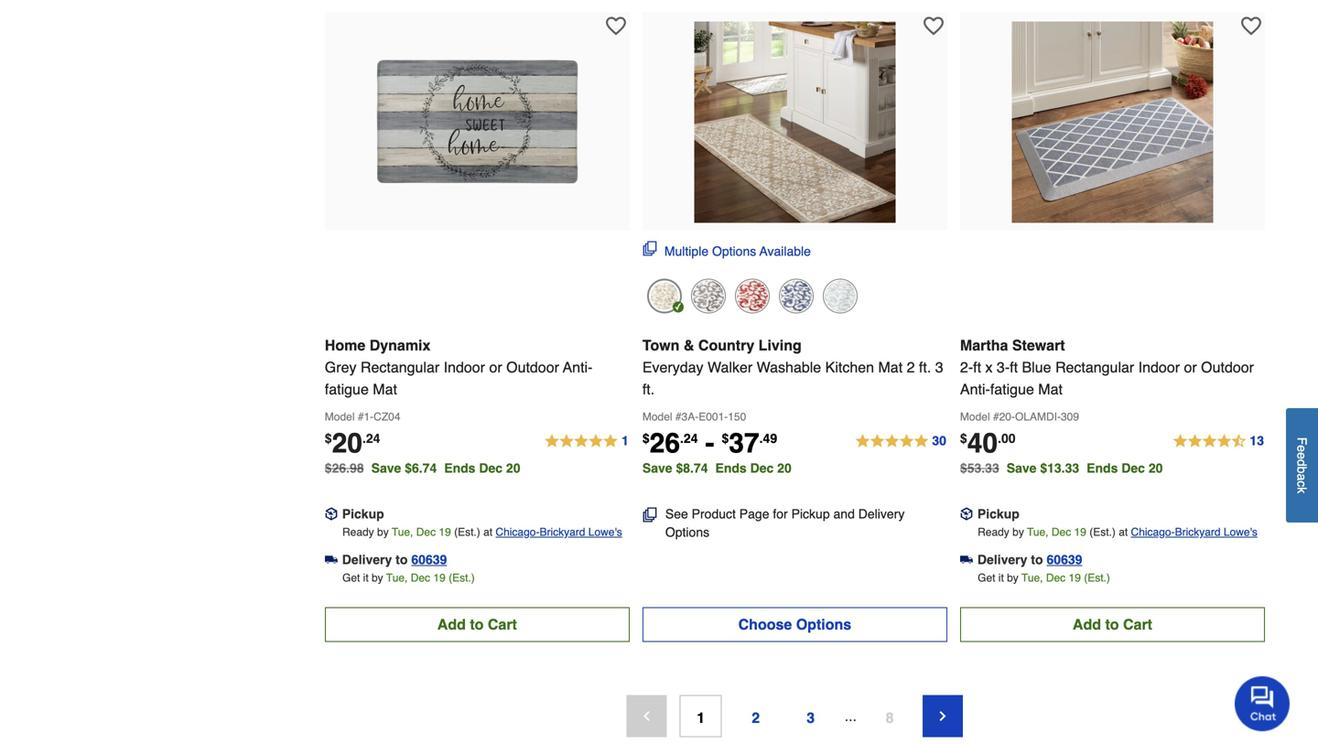 Task type: vqa. For each thing, say whether or not it's contained in the screenshot.
the top sewer
no



Task type: describe. For each thing, give the bounding box(es) containing it.
37
[[729, 428, 760, 459]]

town & country living everyday walker washable kitchen mat 2 ft. 3 ft. image
[[695, 21, 896, 223]]

1 inside '5 stars' image
[[622, 434, 629, 448]]

navy blue image
[[779, 279, 814, 314]]

2 ft from the left
[[1010, 359, 1018, 376]]

home dynamix grey rectangular indoor or outdoor anti-fatigue mat image
[[377, 21, 578, 223]]

1 e from the top
[[1295, 445, 1310, 452]]

delivery inside the see product page for pickup and delivery options
[[859, 507, 905, 521]]

8
[[886, 710, 894, 727]]

multiple
[[665, 244, 709, 259]]

delivery for pickup icon
[[978, 553, 1028, 567]]

2-
[[961, 359, 974, 376]]

red image
[[735, 279, 770, 314]]

13 button
[[1173, 431, 1266, 453]]

rectangular inside "home dynamix grey rectangular indoor or outdoor anti- fatigue mat"
[[361, 359, 440, 376]]

see product page for pickup and delivery options
[[666, 507, 905, 540]]

arrow right image
[[936, 709, 951, 724]]

pickup for pickup icon
[[978, 507, 1020, 521]]

2 inside town & country living everyday walker washable kitchen mat 2 ft. 3 ft.
[[907, 359, 915, 376]]

washable
[[757, 359, 822, 376]]

outdoor inside "home dynamix grey rectangular indoor or outdoor anti- fatigue mat"
[[507, 359, 560, 376]]

c
[[1295, 481, 1310, 487]]

chicago-brickyard lowe's button for pickup icon
[[1132, 523, 1258, 542]]

actual price $40.00 element
[[961, 428, 1016, 459]]

see
[[666, 507, 688, 521]]

walker
[[708, 359, 753, 376]]

mat inside town & country living everyday walker washable kitchen mat 2 ft. 3 ft.
[[879, 359, 903, 376]]

309
[[1061, 411, 1080, 423]]

-
[[706, 428, 715, 459]]

.24 for 26
[[680, 431, 698, 446]]

20-
[[1000, 411, 1016, 423]]

home dynamix grey rectangular indoor or outdoor anti- fatigue mat
[[325, 337, 593, 398]]

2 e from the top
[[1295, 452, 1310, 460]]

arrow left image
[[640, 709, 655, 724]]

30
[[933, 434, 947, 448]]

chat invite button image
[[1235, 676, 1291, 732]]

$ 40 .00
[[961, 428, 1016, 459]]

model # 20-olamdi-309
[[961, 411, 1080, 423]]

living
[[759, 337, 802, 354]]

e001-
[[699, 411, 728, 423]]

town
[[643, 337, 680, 354]]

choose options
[[739, 616, 852, 633]]

options for multiple
[[712, 244, 757, 259]]

3 inside town & country living everyday walker washable kitchen mat 2 ft. 3 ft.
[[936, 359, 944, 376]]

save $8.74 ends dec 20
[[643, 461, 792, 476]]

1 vertical spatial ft.
[[643, 381, 655, 398]]

b
[[1295, 467, 1310, 474]]

indoor inside "home dynamix grey rectangular indoor or outdoor anti- fatigue mat"
[[444, 359, 485, 376]]

martha stewart 2-ft x 3-ft blue rectangular indoor or outdoor anti-fatigue mat
[[961, 337, 1255, 398]]

$ for 40
[[961, 431, 968, 446]]

2 ends from the left
[[716, 461, 747, 476]]

was price $26.98 element
[[325, 456, 371, 476]]

anti- inside martha stewart 2-ft x 3-ft blue rectangular indoor or outdoor anti-fatigue mat
[[961, 381, 991, 398]]

1 add to cart from the left
[[438, 616, 517, 633]]

pickup inside the see product page for pickup and delivery options
[[792, 507, 830, 521]]

1 add to cart button from the left
[[325, 608, 630, 642]]

$53.33
[[961, 461, 1000, 476]]

$26.98 save $6.74 ends dec 20
[[325, 461, 521, 476]]

3a-
[[682, 411, 699, 423]]

light blue image
[[823, 279, 858, 314]]

delivery for pickup image
[[342, 553, 392, 567]]

ready for pickup icon
[[978, 526, 1010, 539]]

5 stars image for 26
[[855, 431, 948, 453]]

product
[[692, 507, 736, 521]]

&
[[684, 337, 695, 354]]

1 link
[[680, 695, 722, 738]]

cart for first add to cart button from the left
[[488, 616, 517, 633]]

choose
[[739, 616, 792, 633]]

13
[[1250, 434, 1265, 448]]

multiple options available link
[[643, 241, 811, 260]]

pickup for pickup image
[[342, 507, 384, 521]]

at for chicago-brickyard lowe's button related to pickup icon
[[1119, 526, 1128, 539]]

3 $ from the left
[[722, 431, 729, 446]]

lowe's for chicago-brickyard lowe's button corresponding to pickup image
[[589, 526, 623, 539]]

model # 3a-e001-150
[[643, 411, 747, 423]]

cart for 2nd add to cart button from the left
[[1124, 616, 1153, 633]]

model for everyday walker washable kitchen mat 2 ft. 3 ft.
[[643, 411, 673, 423]]

choose options link
[[643, 608, 948, 642]]

$ 26 .24 - $ 37 .49
[[643, 428, 778, 459]]

1 horizontal spatial 1
[[697, 710, 705, 727]]

indoor inside martha stewart 2-ft x 3-ft blue rectangular indoor or outdoor anti-fatigue mat
[[1139, 359, 1181, 376]]

1 heart outline image from the left
[[606, 16, 626, 36]]

add for first add to cart button from the left
[[438, 616, 466, 633]]

0 vertical spatial ft.
[[919, 359, 932, 376]]

olamdi-
[[1016, 411, 1061, 423]]

town & country living everyday walker washable kitchen mat 2 ft. 3 ft.
[[643, 337, 944, 398]]

chicago- for pickup icon
[[1132, 526, 1176, 539]]

stewart
[[1013, 337, 1066, 354]]

everyday
[[643, 359, 704, 376]]

model for grey rectangular indoor or outdoor anti- fatigue mat
[[325, 411, 355, 423]]

$ 20 .24
[[325, 428, 380, 459]]

beige image
[[647, 279, 682, 314]]

f e e d b a c k
[[1295, 437, 1310, 494]]

ends for 40
[[1087, 461, 1119, 476]]

home
[[325, 337, 366, 354]]

rectangular inside martha stewart 2-ft x 3-ft blue rectangular indoor or outdoor anti-fatigue mat
[[1056, 359, 1135, 376]]

60639 for truck filled icon
[[1047, 553, 1083, 567]]

3-
[[997, 359, 1010, 376]]

2 heart outline image from the left
[[1242, 16, 1262, 36]]

kitchen
[[826, 359, 875, 376]]

150
[[728, 411, 747, 423]]

60639 button for chicago-brickyard lowe's button related to pickup icon
[[1047, 551, 1083, 569]]

ready by tue, dec 19 (est.) at chicago-brickyard lowe's for pickup image
[[343, 526, 623, 539]]

options for choose
[[797, 616, 852, 633]]

3 link
[[790, 695, 832, 738]]

30 button
[[855, 431, 948, 453]]

a
[[1295, 474, 1310, 481]]

lowe's for chicago-brickyard lowe's button related to pickup icon
[[1224, 526, 1258, 539]]

or inside martha stewart 2-ft x 3-ft blue rectangular indoor or outdoor anti-fatigue mat
[[1185, 359, 1198, 376]]

country
[[699, 337, 755, 354]]

$26.98
[[325, 461, 364, 476]]

...
[[845, 708, 857, 725]]

model for 2-ft x 3-ft blue rectangular indoor or outdoor anti-fatigue mat
[[961, 411, 991, 423]]

pickup image
[[961, 508, 973, 521]]

.00
[[998, 431, 1016, 446]]

get it by tue, dec 19 (est.) for truck filled image
[[343, 572, 475, 585]]

savings save $6.74 element
[[371, 461, 528, 476]]

mat inside "home dynamix grey rectangular indoor or outdoor anti- fatigue mat"
[[373, 381, 397, 398]]

actual price $20.24 element
[[325, 428, 380, 459]]



Task type: locate. For each thing, give the bounding box(es) containing it.
1 pickup from the left
[[342, 507, 384, 521]]

options inside the see product page for pickup and delivery options
[[666, 525, 710, 540]]

1 vertical spatial 2
[[752, 710, 760, 727]]

0 horizontal spatial get
[[343, 572, 360, 585]]

2 horizontal spatial options
[[797, 616, 852, 633]]

delivery to 60639
[[342, 553, 447, 567], [978, 553, 1083, 567]]

$13.33
[[1041, 461, 1080, 476]]

2 at from the left
[[1119, 526, 1128, 539]]

or inside "home dynamix grey rectangular indoor or outdoor anti- fatigue mat"
[[489, 359, 502, 376]]

ready down $53.33
[[978, 526, 1010, 539]]

outdoor
[[507, 359, 560, 376], [1202, 359, 1255, 376]]

fatigue down 3-
[[991, 381, 1035, 398]]

2 it from the left
[[999, 572, 1004, 585]]

2 rectangular from the left
[[1056, 359, 1135, 376]]

delivery to 60639 for truck filled image
[[342, 553, 447, 567]]

options right multiple
[[712, 244, 757, 259]]

f e e d b a c k button
[[1287, 408, 1319, 523]]

0 vertical spatial 2
[[907, 359, 915, 376]]

cz04
[[374, 411, 401, 423]]

2 60639 from the left
[[1047, 553, 1083, 567]]

delivery to 60639 right truck filled icon
[[978, 553, 1083, 567]]

2 vertical spatial options
[[797, 616, 852, 633]]

1 horizontal spatial indoor
[[1139, 359, 1181, 376]]

1 vertical spatial 3
[[807, 710, 815, 727]]

1 lowe's from the left
[[589, 526, 623, 539]]

1 horizontal spatial fatigue
[[991, 381, 1035, 398]]

2 chicago- from the left
[[1132, 526, 1176, 539]]

1 horizontal spatial 60639
[[1047, 553, 1083, 567]]

options
[[712, 244, 757, 259], [666, 525, 710, 540], [797, 616, 852, 633]]

1 horizontal spatial pickup
[[792, 507, 830, 521]]

2 get it by tue, dec 19 (est.) from the left
[[978, 572, 1111, 585]]

get
[[343, 572, 360, 585], [978, 572, 996, 585]]

1 horizontal spatial ready
[[978, 526, 1010, 539]]

1 horizontal spatial 60639 button
[[1047, 551, 1083, 569]]

ends dec 20 element for 20
[[444, 461, 528, 476]]

0 vertical spatial anti-
[[563, 359, 593, 376]]

mat up the cz04
[[373, 381, 397, 398]]

1 horizontal spatial 3
[[936, 359, 944, 376]]

at for chicago-brickyard lowe's button corresponding to pickup image
[[484, 526, 493, 539]]

delivery to 60639 right truck filled image
[[342, 553, 447, 567]]

save down .00
[[1007, 461, 1037, 476]]

1 outdoor from the left
[[507, 359, 560, 376]]

ends down 37
[[716, 461, 747, 476]]

0 vertical spatial 3
[[936, 359, 944, 376]]

delivery to 60639 for truck filled icon
[[978, 553, 1083, 567]]

0 horizontal spatial mat
[[373, 381, 397, 398]]

1 60639 button from the left
[[412, 551, 447, 569]]

60639 button for chicago-brickyard lowe's button corresponding to pickup image
[[412, 551, 447, 569]]

19
[[439, 526, 451, 539], [1075, 526, 1087, 539], [434, 572, 446, 585], [1069, 572, 1081, 585]]

heart outline image
[[606, 16, 626, 36], [1242, 16, 1262, 36]]

martha stewart 2-ft x 3-ft blue rectangular indoor or outdoor anti-fatigue mat image
[[1012, 21, 1214, 223]]

1 horizontal spatial at
[[1119, 526, 1128, 539]]

1 model from the left
[[325, 411, 355, 423]]

ends for 20
[[444, 461, 476, 476]]

1 horizontal spatial mat
[[879, 359, 903, 376]]

1 horizontal spatial 5 stars image
[[855, 431, 948, 453]]

1 horizontal spatial options
[[712, 244, 757, 259]]

2 link
[[735, 695, 777, 738]]

add for 2nd add to cart button from the left
[[1073, 616, 1102, 633]]

truck filled image
[[325, 554, 338, 566]]

2
[[907, 359, 915, 376], [752, 710, 760, 727]]

1 horizontal spatial delivery
[[859, 507, 905, 521]]

60639 button
[[412, 551, 447, 569], [1047, 551, 1083, 569]]

1 rectangular from the left
[[361, 359, 440, 376]]

by
[[377, 526, 389, 539], [1013, 526, 1025, 539], [372, 572, 383, 585], [1008, 572, 1019, 585]]

0 horizontal spatial rectangular
[[361, 359, 440, 376]]

1 horizontal spatial add
[[1073, 616, 1102, 633]]

2 delivery to 60639 from the left
[[978, 553, 1083, 567]]

for
[[773, 507, 788, 521]]

e
[[1295, 445, 1310, 452], [1295, 452, 1310, 460]]

rectangular down dynamix
[[361, 359, 440, 376]]

0 horizontal spatial brickyard
[[540, 526, 586, 539]]

0 horizontal spatial get it by tue, dec 19 (est.)
[[343, 572, 475, 585]]

ends right $13.33
[[1087, 461, 1119, 476]]

and
[[834, 507, 855, 521]]

2 fatigue from the left
[[991, 381, 1035, 398]]

0 horizontal spatial anti-
[[563, 359, 593, 376]]

model up 26
[[643, 411, 673, 423]]

2 .24 from the left
[[680, 431, 698, 446]]

#
[[358, 411, 364, 423], [676, 411, 682, 423], [994, 411, 1000, 423]]

2 5 stars image from the left
[[855, 431, 948, 453]]

60639 for truck filled image
[[412, 553, 447, 567]]

save for 40
[[1007, 461, 1037, 476]]

tue,
[[392, 526, 413, 539], [1028, 526, 1049, 539], [386, 572, 408, 585], [1022, 572, 1044, 585]]

# up 26
[[676, 411, 682, 423]]

1 $ from the left
[[325, 431, 332, 446]]

4.5 stars image
[[1173, 431, 1266, 453]]

.24 inside $ 26 .24 - $ 37 .49
[[680, 431, 698, 446]]

ft. down everyday
[[643, 381, 655, 398]]

indoor
[[444, 359, 485, 376], [1139, 359, 1181, 376]]

outdoor inside martha stewart 2-ft x 3-ft blue rectangular indoor or outdoor anti-fatigue mat
[[1202, 359, 1255, 376]]

1 vertical spatial 1
[[697, 710, 705, 727]]

2 add to cart button from the left
[[961, 608, 1266, 642]]

ready down $26.98
[[343, 526, 374, 539]]

1-
[[364, 411, 374, 423]]

2 horizontal spatial mat
[[1039, 381, 1063, 398]]

1 horizontal spatial model
[[643, 411, 673, 423]]

savings save $13.33 element
[[1007, 461, 1171, 476]]

0 horizontal spatial ft.
[[643, 381, 655, 398]]

0 horizontal spatial heart outline image
[[606, 16, 626, 36]]

5 stars image for 20
[[544, 431, 630, 453]]

1 chicago-brickyard lowe's button from the left
[[496, 523, 623, 542]]

1 horizontal spatial ends
[[716, 461, 747, 476]]

1 horizontal spatial chicago-brickyard lowe's button
[[1132, 523, 1258, 542]]

0 horizontal spatial 60639
[[412, 553, 447, 567]]

1 horizontal spatial anti-
[[961, 381, 991, 398]]

1
[[622, 434, 629, 448], [697, 710, 705, 727]]

0 horizontal spatial or
[[489, 359, 502, 376]]

1 brickyard from the left
[[540, 526, 586, 539]]

at down savings save $13.33 element
[[1119, 526, 1128, 539]]

2 model from the left
[[643, 411, 673, 423]]

# for martha stewart 2-ft x 3-ft blue rectangular indoor or outdoor anti-fatigue mat
[[994, 411, 1000, 423]]

2 horizontal spatial model
[[961, 411, 991, 423]]

2 60639 button from the left
[[1047, 551, 1083, 569]]

3 # from the left
[[994, 411, 1000, 423]]

1 horizontal spatial add to cart
[[1073, 616, 1153, 633]]

$ for 26
[[643, 431, 650, 446]]

0 horizontal spatial 3
[[807, 710, 815, 727]]

2 horizontal spatial #
[[994, 411, 1000, 423]]

0 horizontal spatial 5 stars image
[[544, 431, 630, 453]]

1 ready by tue, dec 19 (est.) at chicago-brickyard lowe's from the left
[[343, 526, 623, 539]]

or
[[489, 359, 502, 376], [1185, 359, 1198, 376]]

5 stars image left 40
[[855, 431, 948, 453]]

2 horizontal spatial ends
[[1087, 461, 1119, 476]]

ft
[[974, 359, 982, 376], [1010, 359, 1018, 376]]

1 horizontal spatial cart
[[1124, 616, 1153, 633]]

1 horizontal spatial ends dec 20 element
[[716, 461, 799, 476]]

0 horizontal spatial save
[[371, 461, 401, 476]]

ends dec 20 element down 37
[[716, 461, 799, 476]]

3
[[936, 359, 944, 376], [807, 710, 815, 727]]

1 horizontal spatial add to cart button
[[961, 608, 1266, 642]]

ready by tue, dec 19 (est.) at chicago-brickyard lowe's
[[343, 526, 623, 539], [978, 526, 1258, 539]]

fatigue inside martha stewart 2-ft x 3-ft blue rectangular indoor or outdoor anti-fatigue mat
[[991, 381, 1035, 398]]

3 ends dec 20 element from the left
[[1087, 461, 1171, 476]]

anti-
[[563, 359, 593, 376], [961, 381, 991, 398]]

.24 down 1-
[[363, 431, 380, 446]]

2 horizontal spatial ends dec 20 element
[[1087, 461, 1171, 476]]

0 horizontal spatial options
[[666, 525, 710, 540]]

2 indoor from the left
[[1139, 359, 1181, 376]]

0 horizontal spatial 2
[[752, 710, 760, 727]]

ready for pickup image
[[343, 526, 374, 539]]

.24 inside the "$ 20 .24"
[[363, 431, 380, 446]]

$ up the was price $26.98 element on the left
[[325, 431, 332, 446]]

1 horizontal spatial outdoor
[[1202, 359, 1255, 376]]

$
[[325, 431, 332, 446], [643, 431, 650, 446], [722, 431, 729, 446], [961, 431, 968, 446]]

1 vertical spatial options
[[666, 525, 710, 540]]

26
[[650, 428, 680, 459]]

$ inside the "$ 20 .24"
[[325, 431, 332, 446]]

2 cart from the left
[[1124, 616, 1153, 633]]

1 get it by tue, dec 19 (est.) from the left
[[343, 572, 475, 585]]

0 horizontal spatial .24
[[363, 431, 380, 446]]

0 horizontal spatial ends dec 20 element
[[444, 461, 528, 476]]

ends dec 20 element right $13.33
[[1087, 461, 1171, 476]]

1 60639 from the left
[[412, 553, 447, 567]]

options right choose
[[797, 616, 852, 633]]

delivery right truck filled icon
[[978, 553, 1028, 567]]

ready by tue, dec 19 (est.) at chicago-brickyard lowe's down "savings save $6.74" element
[[343, 526, 623, 539]]

5 stars image containing 1
[[544, 431, 630, 453]]

grey image
[[691, 279, 726, 314]]

1 or from the left
[[489, 359, 502, 376]]

savings save $8.74 element
[[643, 461, 799, 476]]

40
[[968, 428, 998, 459]]

# for town & country living everyday walker washable kitchen mat 2 ft. 3 ft.
[[676, 411, 682, 423]]

model left 1-
[[325, 411, 355, 423]]

1 horizontal spatial get it by tue, dec 19 (est.)
[[978, 572, 1111, 585]]

2 # from the left
[[676, 411, 682, 423]]

60639
[[412, 553, 447, 567], [1047, 553, 1083, 567]]

2 horizontal spatial delivery
[[978, 553, 1028, 567]]

mat down the 'blue' at right
[[1039, 381, 1063, 398]]

$6.74
[[405, 461, 437, 476]]

0 horizontal spatial #
[[358, 411, 364, 423]]

cart
[[488, 616, 517, 633], [1124, 616, 1153, 633]]

brickyard for chicago-brickyard lowe's button related to pickup icon
[[1176, 526, 1221, 539]]

x
[[986, 359, 993, 376]]

2 ready by tue, dec 19 (est.) at chicago-brickyard lowe's from the left
[[978, 526, 1258, 539]]

$ down model # 3a-e001-150
[[643, 431, 650, 446]]

mat right kitchen
[[879, 359, 903, 376]]

20
[[332, 428, 363, 459], [506, 461, 521, 476], [778, 461, 792, 476], [1149, 461, 1163, 476]]

d
[[1295, 459, 1310, 467]]

3 left ...
[[807, 710, 815, 727]]

0 horizontal spatial add to cart button
[[325, 608, 630, 642]]

e up "d"
[[1295, 445, 1310, 452]]

$ right -
[[722, 431, 729, 446]]

1 horizontal spatial ft.
[[919, 359, 932, 376]]

0 horizontal spatial ends
[[444, 461, 476, 476]]

0 horizontal spatial ft
[[974, 359, 982, 376]]

1 horizontal spatial heart outline image
[[1242, 16, 1262, 36]]

0 horizontal spatial it
[[363, 572, 369, 585]]

0 horizontal spatial at
[[484, 526, 493, 539]]

$8.74
[[676, 461, 708, 476]]

it
[[363, 572, 369, 585], [999, 572, 1004, 585]]

1 right arrow left icon
[[697, 710, 705, 727]]

ends dec 20 element
[[444, 461, 528, 476], [716, 461, 799, 476], [1087, 461, 1171, 476]]

1 horizontal spatial brickyard
[[1176, 526, 1221, 539]]

0 horizontal spatial 60639 button
[[412, 551, 447, 569]]

# up .00
[[994, 411, 1000, 423]]

1 delivery to 60639 from the left
[[342, 553, 447, 567]]

1 at from the left
[[484, 526, 493, 539]]

model up 40
[[961, 411, 991, 423]]

ft left the 'blue' at right
[[1010, 359, 1018, 376]]

pickup right pickup image
[[342, 507, 384, 521]]

.24 for 20
[[363, 431, 380, 446]]

3 model from the left
[[961, 411, 991, 423]]

heart outline image
[[924, 16, 944, 36]]

5 stars image left 26
[[544, 431, 630, 453]]

1 ready from the left
[[343, 526, 374, 539]]

1 horizontal spatial delivery to 60639
[[978, 553, 1083, 567]]

3 left 2-
[[936, 359, 944, 376]]

0 horizontal spatial lowe's
[[589, 526, 623, 539]]

available
[[760, 244, 811, 259]]

it for truck filled icon
[[999, 572, 1004, 585]]

get it by tue, dec 19 (est.) for truck filled icon
[[978, 572, 1111, 585]]

1 horizontal spatial get
[[978, 572, 996, 585]]

$53.33 save $13.33 ends dec 20
[[961, 461, 1163, 476]]

1 horizontal spatial lowe's
[[1224, 526, 1258, 539]]

2 save from the left
[[643, 461, 673, 476]]

pickup right pickup icon
[[978, 507, 1020, 521]]

$ right 30
[[961, 431, 968, 446]]

pickup
[[342, 507, 384, 521], [792, 507, 830, 521], [978, 507, 1020, 521]]

1 fatigue from the left
[[325, 381, 369, 398]]

1 left 26
[[622, 434, 629, 448]]

2 $ from the left
[[643, 431, 650, 446]]

at
[[484, 526, 493, 539], [1119, 526, 1128, 539]]

5 stars image containing 30
[[855, 431, 948, 453]]

anti- down 2-
[[961, 381, 991, 398]]

1 ends from the left
[[444, 461, 476, 476]]

chicago-brickyard lowe's button for pickup image
[[496, 523, 623, 542]]

1 # from the left
[[358, 411, 364, 423]]

1 add from the left
[[438, 616, 466, 633]]

0 horizontal spatial chicago-brickyard lowe's button
[[496, 523, 623, 542]]

chicago- for pickup image
[[496, 526, 540, 539]]

fatigue
[[325, 381, 369, 398], [991, 381, 1035, 398]]

$26.24-$37.49 element
[[643, 428, 778, 459]]

2 right 1 link
[[752, 710, 760, 727]]

1 horizontal spatial chicago-
[[1132, 526, 1176, 539]]

0 horizontal spatial indoor
[[444, 359, 485, 376]]

delivery
[[859, 507, 905, 521], [342, 553, 392, 567], [978, 553, 1028, 567]]

.24 left -
[[680, 431, 698, 446]]

1 get from the left
[[343, 572, 360, 585]]

1 vertical spatial anti-
[[961, 381, 991, 398]]

1 horizontal spatial .24
[[680, 431, 698, 446]]

2 get from the left
[[978, 572, 996, 585]]

dec
[[479, 461, 503, 476], [751, 461, 774, 476], [1122, 461, 1146, 476], [416, 526, 436, 539], [1052, 526, 1072, 539], [411, 572, 430, 585], [1047, 572, 1066, 585]]

martha
[[961, 337, 1009, 354]]

1 it from the left
[[363, 572, 369, 585]]

0 horizontal spatial delivery
[[342, 553, 392, 567]]

2 ends dec 20 element from the left
[[716, 461, 799, 476]]

truck filled image
[[961, 554, 973, 566]]

2 brickyard from the left
[[1176, 526, 1221, 539]]

to
[[396, 553, 408, 567], [1031, 553, 1044, 567], [470, 616, 484, 633], [1106, 616, 1120, 633]]

pickup right for
[[792, 507, 830, 521]]

0 horizontal spatial add
[[438, 616, 466, 633]]

add to cart
[[438, 616, 517, 633], [1073, 616, 1153, 633]]

0 horizontal spatial model
[[325, 411, 355, 423]]

2 add to cart from the left
[[1073, 616, 1153, 633]]

fatigue down grey
[[325, 381, 369, 398]]

add to cart button
[[325, 608, 630, 642], [961, 608, 1266, 642]]

1 .24 from the left
[[363, 431, 380, 446]]

1 button
[[544, 431, 630, 453]]

pickup image
[[325, 508, 338, 521]]

k
[[1295, 487, 1310, 494]]

.49
[[760, 431, 778, 446]]

ready by tue, dec 19 (est.) at chicago-brickyard lowe's for pickup icon
[[978, 526, 1258, 539]]

2 pickup from the left
[[792, 507, 830, 521]]

get for truck filled icon
[[978, 572, 996, 585]]

ft left x
[[974, 359, 982, 376]]

ends right $6.74
[[444, 461, 476, 476]]

2 lowe's from the left
[[1224, 526, 1258, 539]]

2 or from the left
[[1185, 359, 1198, 376]]

at down "savings save $6.74" element
[[484, 526, 493, 539]]

8 link
[[870, 696, 910, 737]]

multiple options available
[[665, 244, 811, 259]]

options down 'see'
[[666, 525, 710, 540]]

blue
[[1023, 359, 1052, 376]]

1 chicago- from the left
[[496, 526, 540, 539]]

0 horizontal spatial add to cart
[[438, 616, 517, 633]]

save for 20
[[371, 461, 401, 476]]

lowe's
[[589, 526, 623, 539], [1224, 526, 1258, 539]]

0 vertical spatial 1
[[622, 434, 629, 448]]

2 outdoor from the left
[[1202, 359, 1255, 376]]

2 horizontal spatial pickup
[[978, 507, 1020, 521]]

page
[[740, 507, 770, 521]]

ft. left 2-
[[919, 359, 932, 376]]

rectangular up 309
[[1056, 359, 1135, 376]]

1 ft from the left
[[974, 359, 982, 376]]

1 horizontal spatial it
[[999, 572, 1004, 585]]

4 $ from the left
[[961, 431, 968, 446]]

0 horizontal spatial pickup
[[342, 507, 384, 521]]

2 ready from the left
[[978, 526, 1010, 539]]

1 horizontal spatial rectangular
[[1056, 359, 1135, 376]]

$ for 20
[[325, 431, 332, 446]]

ends dec 20 element for 40
[[1087, 461, 1171, 476]]

0 vertical spatial options
[[712, 244, 757, 259]]

anti- up the 1 button on the left bottom
[[563, 359, 593, 376]]

mat
[[879, 359, 903, 376], [373, 381, 397, 398], [1039, 381, 1063, 398]]

0 horizontal spatial chicago-
[[496, 526, 540, 539]]

ready by tue, dec 19 (est.) at chicago-brickyard lowe's down savings save $13.33 element
[[978, 526, 1258, 539]]

dynamix
[[370, 337, 431, 354]]

ends dec 20 element right $6.74
[[444, 461, 528, 476]]

1 horizontal spatial #
[[676, 411, 682, 423]]

0 horizontal spatial outdoor
[[507, 359, 560, 376]]

1 horizontal spatial save
[[643, 461, 673, 476]]

0 horizontal spatial 1
[[622, 434, 629, 448]]

e up b
[[1295, 452, 1310, 460]]

# left the cz04
[[358, 411, 364, 423]]

delivery right truck filled image
[[342, 553, 392, 567]]

mat inside martha stewart 2-ft x 3-ft blue rectangular indoor or outdoor anti-fatigue mat
[[1039, 381, 1063, 398]]

1 cart from the left
[[488, 616, 517, 633]]

delivery right and
[[859, 507, 905, 521]]

# for home dynamix grey rectangular indoor or outdoor anti- fatigue mat
[[358, 411, 364, 423]]

it for truck filled image
[[363, 572, 369, 585]]

add
[[438, 616, 466, 633], [1073, 616, 1102, 633]]

0 horizontal spatial ready
[[343, 526, 374, 539]]

3 pickup from the left
[[978, 507, 1020, 521]]

model # 1-cz04
[[325, 411, 401, 423]]

1 horizontal spatial ft
[[1010, 359, 1018, 376]]

1 ends dec 20 element from the left
[[444, 461, 528, 476]]

get for truck filled image
[[343, 572, 360, 585]]

brickyard for chicago-brickyard lowe's button corresponding to pickup image
[[540, 526, 586, 539]]

anti- inside "home dynamix grey rectangular indoor or outdoor anti- fatigue mat"
[[563, 359, 593, 376]]

1 indoor from the left
[[444, 359, 485, 376]]

1 save from the left
[[371, 461, 401, 476]]

get it by tue, dec 19 (est.)
[[343, 572, 475, 585], [978, 572, 1111, 585]]

2 chicago-brickyard lowe's button from the left
[[1132, 523, 1258, 542]]

fatigue inside "home dynamix grey rectangular indoor or outdoor anti- fatigue mat"
[[325, 381, 369, 398]]

0 horizontal spatial ready by tue, dec 19 (est.) at chicago-brickyard lowe's
[[343, 526, 623, 539]]

was price $53.33 element
[[961, 456, 1007, 476]]

5 stars image
[[544, 431, 630, 453], [855, 431, 948, 453]]

2 left 2-
[[907, 359, 915, 376]]

0 horizontal spatial delivery to 60639
[[342, 553, 447, 567]]

3 save from the left
[[1007, 461, 1037, 476]]

grey
[[325, 359, 357, 376]]

3 ends from the left
[[1087, 461, 1119, 476]]

1 5 stars image from the left
[[544, 431, 630, 453]]

save down 26
[[643, 461, 673, 476]]

ft.
[[919, 359, 932, 376], [643, 381, 655, 398]]

f
[[1295, 437, 1310, 445]]

0 horizontal spatial cart
[[488, 616, 517, 633]]

$ inside $ 40 .00
[[961, 431, 968, 446]]

0 horizontal spatial fatigue
[[325, 381, 369, 398]]

2 horizontal spatial save
[[1007, 461, 1037, 476]]

save left $6.74
[[371, 461, 401, 476]]

2 add from the left
[[1073, 616, 1102, 633]]

1 horizontal spatial or
[[1185, 359, 1198, 376]]

.24
[[363, 431, 380, 446], [680, 431, 698, 446]]



